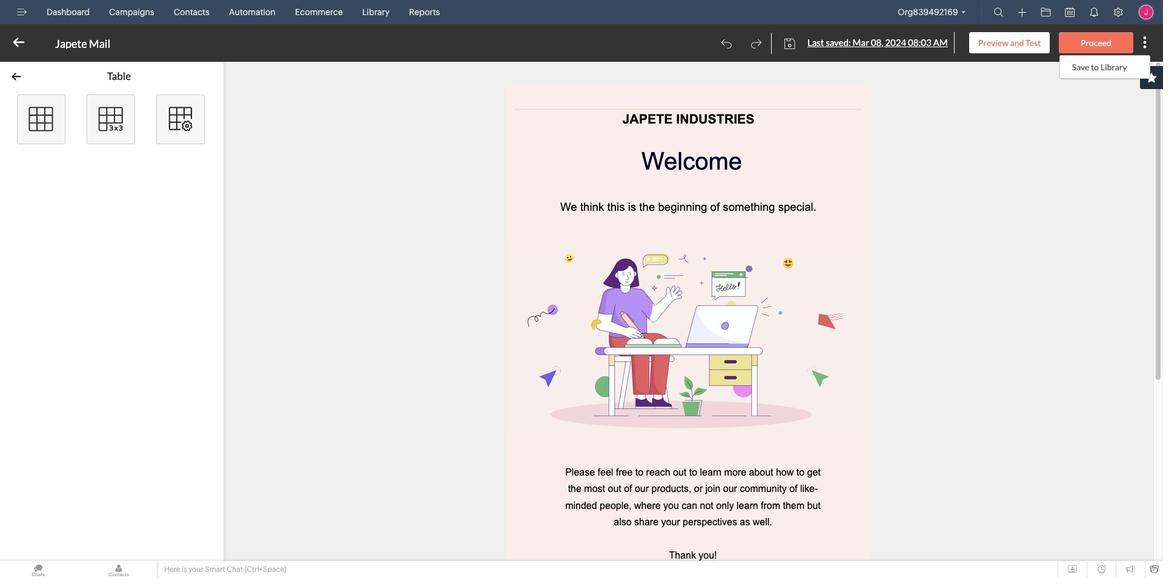 Task type: describe. For each thing, give the bounding box(es) containing it.
calendar image
[[1066, 7, 1075, 17]]

ecommerce
[[295, 7, 343, 17]]

your
[[188, 565, 204, 574]]

library
[[362, 7, 390, 17]]

search image
[[994, 7, 1004, 17]]

is
[[182, 565, 187, 574]]

(ctrl+space)
[[245, 565, 286, 574]]

here
[[164, 565, 180, 574]]

library link
[[357, 0, 395, 24]]

contacts
[[174, 7, 210, 17]]

contacts link
[[169, 0, 214, 24]]

dashboard
[[47, 7, 90, 17]]

smart
[[205, 565, 225, 574]]

notifications image
[[1090, 7, 1099, 17]]

contacts image
[[81, 561, 157, 578]]



Task type: locate. For each thing, give the bounding box(es) containing it.
automation link
[[224, 0, 281, 24]]

chat
[[227, 565, 243, 574]]

automation
[[229, 7, 276, 17]]

chats image
[[0, 561, 76, 578]]

ecommerce link
[[290, 0, 348, 24]]

campaigns link
[[104, 0, 159, 24]]

dashboard link
[[42, 0, 95, 24]]

reports link
[[404, 0, 445, 24]]

here is your smart chat (ctrl+space)
[[164, 565, 286, 574]]

reports
[[409, 7, 440, 17]]

campaigns
[[109, 7, 154, 17]]

configure settings image
[[1114, 7, 1124, 17]]

quick actions image
[[1018, 8, 1027, 17]]

folder image
[[1041, 7, 1051, 17]]

org839492169
[[898, 7, 958, 17]]



